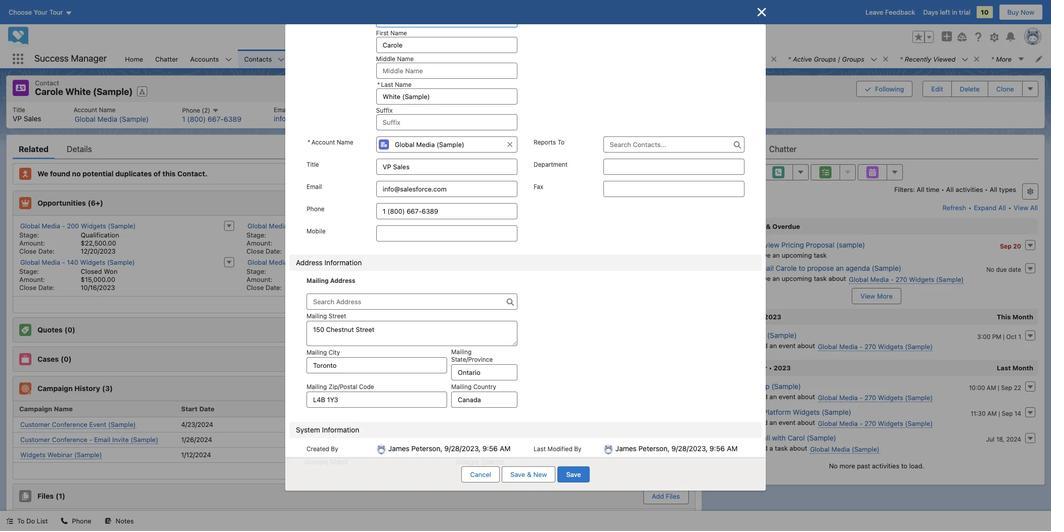 Task type: vqa. For each thing, say whether or not it's contained in the screenshot.
like within the James Peterson, September 29, 2023 at 3:27 PM element
no



Task type: describe. For each thing, give the bounding box(es) containing it.
oct
[[1007, 333, 1017, 341]]

amount: inside the 'global media - 250 widgets (sample)' element
[[247, 239, 272, 247]]

1 (800) 667-6389
[[182, 115, 241, 124]]

date
[[1009, 266, 1022, 273]]

event for (sample)
[[779, 342, 796, 350]]

270 for sync up (sample)
[[865, 394, 876, 402]]

intro call with carol (sample)
[[742, 434, 837, 443]]

cases image
[[19, 353, 31, 366]]

load.
[[909, 462, 924, 470]]

Email text field
[[376, 181, 518, 197]]

have for you have an upcoming task about global media - 270 widgets (sample)
[[757, 274, 771, 283]]

$15,000.00
[[81, 276, 115, 284]]

save for save & new
[[511, 471, 525, 479]]

last for last month
[[997, 364, 1011, 372]]

add files
[[652, 493, 680, 501]]

0 horizontal spatial event
[[89, 421, 106, 429]]

james
[[388, 115, 409, 123]]

1/12/2024
[[181, 451, 211, 459]]

created
[[307, 446, 329, 453]]

this
[[162, 169, 176, 178]]

9/28/2023, for created by
[[445, 445, 481, 453]]

an down overdue
[[773, 251, 780, 259]]

0 vertical spatial activities
[[956, 185, 983, 194]]

month for last month
[[1013, 364, 1034, 372]]

amount: inside global media - 200 widgets (sample) element
[[19, 239, 45, 247]]

contacts link
[[238, 50, 278, 68]]

Title text field
[[376, 159, 518, 175]]

| down search... button on the top
[[529, 55, 532, 63]]

Mailing City text field
[[307, 358, 447, 374]]

2 vertical spatial view all link
[[13, 463, 695, 479]]

types
[[999, 185, 1016, 194]]

email carole to propose an agenda (sample)
[[757, 264, 902, 273]]

date: inside amount: close date:
[[493, 247, 509, 255]]

1 horizontal spatial event
[[345, 421, 362, 429]]

1 vertical spatial view all link
[[13, 296, 695, 313]]

status element
[[505, 401, 669, 418]]

widgets inside campaign history element
[[20, 451, 46, 459]]

task inside you had a task about global media (sample)
[[775, 444, 788, 453]]

Mailing Country text field
[[451, 392, 518, 408]]

type element
[[341, 401, 505, 418]]

10/23/2023
[[308, 247, 343, 255]]

closed won amount: for 140
[[19, 267, 117, 284]]

close for global media - 140 widgets (sample)
[[19, 284, 36, 292]]

of
[[154, 169, 161, 178]]

demo platform widgets (sample) link
[[742, 408, 852, 417]]

0 horizontal spatial address
[[296, 259, 323, 267]]

jul 18, 2024
[[987, 436, 1022, 443]]

(sample)
[[837, 241, 865, 249]]

- inside campaign history element
[[89, 436, 92, 444]]

Reports To text field
[[603, 137, 745, 153]]

review pricing proposal (sample) link
[[757, 241, 865, 249]]

email left invite
[[94, 436, 110, 444]]

global media - 200 widgets (sample) element
[[13, 220, 241, 256]]

customer conference event (sample)
[[20, 421, 136, 429]]

1 by from the left
[[331, 446, 338, 453]]

270 for demo platform widgets (sample)
[[865, 420, 876, 428]]

sep left '22'
[[1001, 384, 1013, 392]]

phone button
[[55, 512, 97, 532]]

you had an event about global media - 270 widgets (sample) for (sample)
[[743, 393, 933, 402]]

files (1)
[[37, 492, 65, 501]]

text default image inside phone button
[[61, 518, 68, 525]]

* for * account name
[[308, 139, 311, 146]]

Suffix text field
[[376, 114, 518, 131]]

last for last modified by
[[534, 446, 546, 453]]

global media (sample) link for (sample)
[[75, 115, 149, 124]]

calendar list item
[[347, 50, 399, 68]]

1 vertical spatial to
[[799, 264, 805, 273]]

* for * last name
[[377, 81, 380, 89]]

no for no more past activities to load.
[[829, 462, 838, 470]]

chatter link for home link
[[149, 50, 184, 68]]

status
[[509, 405, 530, 413]]

leave
[[866, 8, 884, 16]]

am up "search"
[[500, 445, 511, 453]]

tab list for 'no more past activities to load.' status
[[715, 139, 1039, 159]]

contact owner
[[374, 106, 418, 114]]

inverse image
[[756, 6, 768, 18]]

had inside you had a task about global media (sample)
[[757, 444, 768, 453]]

| inside list item
[[838, 55, 841, 63]]

global inside you have an upcoming task about global media - 270 widgets (sample)
[[849, 276, 869, 284]]

related tab panel
[[13, 159, 696, 532]]

Middle Name text field
[[376, 63, 518, 79]]

pm
[[993, 333, 1002, 341]]

, 9/28/2023, 9:56 am for created by
[[441, 445, 511, 453]]

review (sample)
[[742, 331, 797, 340]]

closed for 250
[[308, 231, 329, 239]]

name down info@salesforce.com link on the top left of the page
[[337, 139, 353, 146]]

• left expand
[[969, 204, 972, 212]]

global media - 140 widgets (sample) link
[[20, 258, 135, 267]]

list for leave feedback link
[[119, 50, 1051, 68]]

quotes image
[[19, 324, 31, 336]]

about inside you had a task about global media (sample)
[[790, 444, 807, 453]]

email inside email info@salesforce.com
[[274, 106, 289, 114]]

search
[[481, 458, 504, 467]]

text default image up following button
[[882, 56, 889, 63]]

mailing for mailing country
[[451, 384, 472, 391]]

start date element
[[177, 401, 341, 418]]

won for global media - 140 widgets (sample)
[[104, 267, 117, 276]]

google maps
[[305, 458, 348, 467]]

activity link
[[721, 139, 751, 159]]

10
[[981, 8, 989, 16]]

1 you had an event about global media - 270 widgets (sample) from the top
[[743, 342, 933, 351]]

global inside account name global media (sample)
[[75, 115, 96, 123]]

- inside you have an upcoming task about global media - 270 widgets (sample)
[[891, 276, 894, 284]]

call inside list item
[[691, 55, 702, 63]]

global media - 1750 widgets (sample) link
[[248, 258, 366, 267]]

review for review (sample)
[[742, 331, 766, 340]]

global inside you had a task about global media (sample)
[[810, 446, 830, 454]]

2 groups from the left
[[842, 55, 865, 63]]

sep 28, 2023
[[38, 521, 77, 528]]

0 vertical spatial last
[[381, 81, 393, 89]]

1 vertical spatial carole
[[776, 264, 797, 273]]

sep inside files element
[[38, 521, 49, 528]]

qualification for $52,500.00 close date:
[[308, 267, 347, 276]]

name for first name
[[391, 29, 407, 37]]

am left a
[[727, 445, 738, 453]]

amount: inside global media - 140 widgets (sample) element
[[19, 276, 45, 284]]

accounts
[[190, 55, 219, 63]]

mailing for mailing address
[[307, 277, 329, 285]]

email up other
[[345, 436, 361, 444]]

widgets webinar (sample) link
[[20, 451, 102, 460]]

other
[[345, 451, 363, 459]]

no more past activities to load.
[[829, 462, 924, 470]]

list for home link
[[7, 102, 1045, 128]]

campaign history element
[[13, 376, 696, 480]]

1 list item from the left
[[399, 50, 465, 68]]

created by
[[307, 446, 338, 453]]

2 by from the left
[[574, 446, 582, 453]]

carole white (sample)
[[35, 87, 133, 97]]

vp
[[13, 114, 22, 123]]

delete button
[[952, 81, 989, 97]]

an for 10:00 am | sep 22
[[770, 393, 777, 401]]

0 horizontal spatial activities
[[872, 462, 900, 470]]

sent for email
[[509, 436, 523, 444]]

date: for global media - 200 widgets (sample)
[[38, 247, 55, 255]]

(sample) inside list item
[[745, 55, 773, 63]]

overdue
[[773, 222, 800, 230]]

0 vertical spatial phone
[[307, 205, 325, 213]]

suffix
[[376, 107, 393, 114]]

customer for customer conference event (sample)
[[20, 421, 50, 429]]

refresh button
[[942, 200, 967, 216]]

cancel button
[[462, 467, 500, 483]]

10:00 am | sep 22
[[969, 384, 1022, 392]]

email down you have an upcoming task
[[757, 264, 774, 273]]

this
[[997, 313, 1011, 321]]

* for * recently viewed
[[900, 55, 903, 63]]

widgets inside you have an upcoming task about global media - 270 widgets (sample)
[[909, 276, 935, 284]]

calendar link
[[347, 50, 386, 68]]

stage: for global media - 250 widgets (sample)
[[247, 231, 266, 239]]

history
[[74, 384, 100, 393]]

9:56 for last modified by
[[710, 445, 725, 453]]

sales_leadersship
[[38, 510, 94, 518]]

edit
[[932, 85, 943, 93]]

, for last modified by
[[668, 445, 670, 453]]

email up global media - 250 widgets (sample)
[[307, 183, 322, 191]]

start date
[[181, 405, 215, 413]]

1 vertical spatial account
[[312, 139, 335, 146]]

* for * fun gun
[[405, 55, 408, 63]]

contacts list item
[[238, 50, 291, 68]]

1750
[[294, 258, 309, 266]]

3:00
[[978, 333, 991, 341]]

Salutation, --None-- button
[[376, 11, 518, 27]]

4/23/2024
[[181, 421, 213, 429]]

an for 11:30 am | sep 14
[[770, 419, 777, 427]]

won for global media - 250 widgets (sample)
[[331, 231, 345, 239]]

information for address information
[[325, 259, 362, 267]]

expand all button
[[974, 200, 1007, 216]]

success manager
[[34, 53, 107, 64]]

cases (0)
[[37, 355, 72, 364]]

$22,500.00 close date:
[[19, 239, 116, 255]]

1 vertical spatial 1
[[1019, 333, 1022, 341]]

calendar
[[353, 55, 380, 63]]

0 vertical spatial text default image
[[974, 56, 981, 63]]

about for platform
[[798, 419, 815, 427]]

global media - 140 widgets (sample) element
[[13, 256, 241, 293]]

about for (sample)
[[798, 342, 815, 350]]

task for you have an upcoming task about global media - 270 widgets (sample)
[[814, 274, 827, 283]]

• right october
[[760, 313, 763, 321]]

• right time
[[942, 185, 945, 194]]

try to call jim on thurs (sample)
[[672, 55, 773, 63]]

22
[[1014, 384, 1022, 392]]

title vp sales
[[13, 106, 41, 123]]

close for global media - 200 widgets (sample)
[[19, 247, 36, 255]]

(1)
[[56, 492, 65, 501]]

close date:
[[247, 247, 282, 255]]

Mailing Street text field
[[307, 321, 518, 347]]

opportunities image
[[19, 197, 31, 209]]

(sample) inside account name global media (sample)
[[119, 115, 149, 123]]

11:30
[[971, 410, 986, 418]]

mobile
[[307, 228, 326, 235]]

about for up
[[798, 393, 815, 401]]

invite
[[112, 436, 129, 444]]

add
[[652, 493, 664, 501]]

kb
[[89, 521, 97, 528]]

task image for you had a task about global media (sample)
[[725, 434, 737, 446]]

following button
[[857, 81, 913, 97]]

october  •  2023
[[731, 313, 782, 321]]

add files button
[[644, 489, 688, 504]]

an up you have an upcoming task about global media - 270 widgets (sample)
[[836, 264, 844, 273]]

2 vertical spatial to
[[902, 462, 908, 470]]

no for no due date
[[987, 266, 995, 273]]

conference for -
[[52, 436, 87, 444]]

text default image inside "try to call jim on thurs (sample)" list item
[[771, 56, 778, 63]]

with
[[772, 434, 786, 443]]

city
[[329, 349, 340, 357]]

owner
[[399, 106, 418, 114]]

Global Media (Sample) text field
[[376, 137, 518, 153]]

date
[[199, 405, 215, 413]]

Department text field
[[603, 159, 745, 175]]

manager
[[71, 53, 107, 64]]

opportunities
[[37, 199, 86, 207]]

upcoming & overdue
[[731, 222, 800, 230]]

to inside to do list button
[[17, 518, 25, 526]]

(sample) inside you have an upcoming task about global media - 270 widgets (sample)
[[936, 276, 964, 284]]

$15,000.00 close date:
[[19, 276, 115, 292]]

1 horizontal spatial address
[[330, 277, 355, 285]]

text default image inside to do list button
[[6, 518, 13, 525]]

on
[[716, 55, 724, 63]]

qualification amount: for 200
[[19, 231, 119, 247]]

mailing for mailing zip/postal code
[[307, 384, 327, 391]]

date: for global media - 140 widgets (sample)
[[38, 284, 55, 292]]

no due date
[[987, 266, 1022, 273]]

200
[[67, 222, 79, 230]]

2024
[[1007, 436, 1022, 443]]

0 vertical spatial view all link
[[1014, 200, 1039, 216]]

account inside account name global media (sample)
[[74, 106, 97, 114]]

Phone text field
[[376, 203, 518, 220]]

no
[[72, 169, 81, 178]]

date: for global media - 1750 widgets (sample)
[[266, 284, 282, 292]]

Mailing State/Province text field
[[451, 365, 518, 381]]

am right 10:00
[[987, 384, 996, 392]]

global media - 250 widgets (sample)
[[248, 222, 363, 230]]

view up street
[[342, 301, 357, 309]]

(0) for quotes (0)
[[65, 326, 75, 334]]

name for account name global media (sample)
[[99, 106, 116, 114]]

chatter inside list
[[155, 55, 178, 63]]

recently for * recently viewed | quotes
[[476, 55, 503, 63]]

view down types
[[1014, 204, 1029, 212]]

white
[[65, 87, 91, 97]]



Task type: locate. For each thing, give the bounding box(es) containing it.
mailing up mailing state/province text box
[[451, 349, 472, 356]]

1 9:56 from the left
[[483, 445, 498, 453]]

days
[[923, 8, 939, 16]]

media inside you have an upcoming task about global media - 270 widgets (sample)
[[871, 276, 889, 284]]

address down 10/23/2023
[[296, 259, 323, 267]]

0 horizontal spatial to
[[17, 518, 25, 526]]

address information
[[296, 259, 362, 267]]

0 horizontal spatial quotes
[[37, 326, 63, 334]]

files element
[[13, 484, 696, 532]]

2 9:56 from the left
[[710, 445, 725, 453]]

list containing home
[[119, 50, 1051, 68]]

demo
[[742, 408, 762, 417]]

global media - 250 widgets (sample) link
[[248, 222, 363, 230]]

event down demo platform widgets (sample)
[[779, 419, 796, 427]]

, for created by
[[441, 445, 443, 453]]

sep left 28, at the bottom left of page
[[38, 521, 49, 528]]

had for demo
[[757, 419, 768, 427]]

stage: inside the 'global media - 250 widgets (sample)' element
[[247, 231, 266, 239]]

you inside you had a task about global media (sample)
[[743, 444, 755, 453]]

activities
[[956, 185, 983, 194], [872, 462, 900, 470]]

contact up james
[[374, 106, 397, 114]]

0 vertical spatial you had an event about global media - 270 widgets (sample)
[[743, 342, 933, 351]]

customer for customer conference - email invite (sample)
[[20, 436, 50, 444]]

0 horizontal spatial no
[[829, 462, 838, 470]]

no more past activities to load. status
[[715, 462, 1039, 470]]

to
[[558, 139, 565, 146], [17, 518, 25, 526]]

1 horizontal spatial phone
[[307, 205, 325, 213]]

2 you from the top
[[743, 274, 755, 283]]

1 horizontal spatial call
[[759, 434, 770, 443]]

upcoming inside you have an upcoming task about global media - 270 widgets (sample)
[[782, 274, 812, 283]]

view inside button
[[861, 292, 876, 300]]

text default image
[[974, 56, 981, 63], [6, 518, 13, 525]]

* down first name text box
[[471, 55, 474, 63]]

* for * recently viewed | quotes
[[471, 55, 474, 63]]

sent for event
[[509, 421, 523, 429]]

1 vertical spatial view all
[[342, 467, 366, 475]]

you have an upcoming task
[[743, 251, 827, 259]]

we found no potential duplicates of this contact.
[[37, 169, 208, 178]]

& for upcoming
[[766, 222, 771, 230]]

1 horizontal spatial chatter
[[769, 144, 797, 154]]

9:56 for created by
[[483, 445, 498, 453]]

amount: close date:
[[474, 239, 509, 255]]

title down * account name
[[307, 161, 319, 168]]

account
[[74, 106, 97, 114], [312, 139, 335, 146]]

name
[[391, 29, 407, 37], [397, 55, 414, 63], [395, 81, 412, 89], [99, 106, 116, 114], [337, 139, 353, 146], [54, 405, 73, 413]]

chatter link for activity link
[[769, 139, 797, 159]]

close inside the 'global media - 250 widgets (sample)' element
[[247, 247, 264, 255]]

title inside title vp sales
[[13, 106, 25, 114]]

2 , 9/28/2023, 9:56 am from the left
[[668, 445, 738, 453]]

event for up
[[779, 393, 796, 401]]

close inside $52,500.00 close date:
[[247, 284, 264, 292]]

, up add files button
[[668, 445, 670, 453]]

save inside 'button'
[[566, 471, 581, 479]]

1 horizontal spatial title
[[307, 161, 319, 168]]

amount: inside amount: close date:
[[474, 239, 500, 247]]

0 horizontal spatial chatter
[[155, 55, 178, 63]]

title up vp
[[13, 106, 25, 114]]

viewed down search... button on the top
[[505, 55, 527, 63]]

(0) up cases (0)
[[65, 326, 75, 334]]

campaign for campaign name
[[19, 405, 52, 413]]

won inside the 'global media - 250 widgets (sample)' element
[[331, 231, 345, 239]]

1 vertical spatial event
[[779, 393, 796, 401]]

stage: for global media - 1750 widgets (sample)
[[247, 267, 266, 276]]

jul
[[987, 436, 995, 443]]

quotes right quotes icon
[[37, 326, 63, 334]]

you for 3:00
[[743, 342, 755, 350]]

2 upcoming from the top
[[782, 274, 812, 283]]

left
[[940, 8, 950, 16]]

clone
[[997, 85, 1014, 93]]

2 horizontal spatial to
[[902, 462, 908, 470]]

2023 for september  •  2023
[[774, 364, 791, 372]]

1 vertical spatial global media (sample) link
[[810, 446, 880, 454]]

close inside '$22,500.00 close date:'
[[19, 247, 36, 255]]

2 task image from the top
[[725, 434, 737, 446]]

try to call jim on thurs (sample) list item
[[661, 50, 782, 68]]

view all link down mailing address
[[13, 296, 695, 313]]

date: inside $15,000.00 close date:
[[38, 284, 55, 292]]

global media - 270 widgets (sample) link for review (sample)
[[818, 343, 933, 351]]

1 vertical spatial closed won amount:
[[19, 267, 117, 284]]

0 horizontal spatial groups
[[814, 55, 836, 63]]

upcoming for you have an upcoming task about global media - 270 widgets (sample)
[[782, 274, 812, 283]]

& left new
[[527, 471, 532, 479]]

1 vertical spatial task
[[814, 274, 827, 283]]

0 horizontal spatial files
[[37, 492, 54, 501]]

list item
[[399, 50, 465, 68], [782, 50, 894, 68], [894, 50, 985, 68]]

1 event from the top
[[779, 342, 796, 350]]

sent up responded
[[509, 436, 523, 444]]

to
[[683, 55, 689, 63], [799, 264, 805, 273], [902, 462, 908, 470]]

1 horizontal spatial recently
[[905, 55, 932, 63]]

global media - 400 widgets (sample)
[[475, 222, 591, 230]]

task image
[[725, 264, 737, 276], [725, 434, 737, 446]]

name for campaign name
[[54, 405, 73, 413]]

2 sent from the top
[[509, 436, 523, 444]]

google search
[[456, 458, 504, 467]]

1 viewed from the left
[[505, 55, 527, 63]]

2 had from the top
[[757, 393, 768, 401]]

date: down close date:
[[266, 284, 282, 292]]

agenda
[[846, 264, 870, 273]]

to inside "try to call jim on thurs (sample)" list item
[[683, 55, 689, 63]]

call left jim
[[691, 55, 702, 63]]

phone inside button
[[72, 518, 91, 526]]

0 horizontal spatial 9:56
[[483, 445, 498, 453]]

conference inside customer conference - email invite (sample) link
[[52, 436, 87, 444]]

3 you had an event about global media - 270 widgets (sample) from the top
[[743, 419, 933, 428]]

last down middle
[[381, 81, 393, 89]]

0 vertical spatial &
[[766, 222, 771, 230]]

view down the maps
[[342, 467, 357, 475]]

view inside campaign history element
[[342, 467, 357, 475]]

, down 'type' element
[[441, 445, 443, 453]]

closed won amount: inside the 'global media - 250 widgets (sample)' element
[[247, 231, 345, 247]]

stage: inside global media - 200 widgets (sample) element
[[19, 231, 39, 239]]

viewed up "edit" button
[[933, 55, 956, 63]]

1 vertical spatial closed
[[81, 267, 102, 276]]

mailing inside mailing state/province
[[451, 349, 472, 356]]

1 horizontal spatial google
[[456, 458, 479, 467]]

0 vertical spatial account
[[74, 106, 97, 114]]

0 vertical spatial closed
[[308, 231, 329, 239]]

1 recently from the left
[[476, 55, 503, 63]]

| for sync up (sample)
[[998, 384, 1000, 392]]

1 horizontal spatial closed won amount:
[[247, 231, 345, 247]]

1 horizontal spatial 1
[[1019, 333, 1022, 341]]

14
[[1015, 410, 1022, 418]]

an down sync up (sample) link
[[770, 393, 777, 401]]

& inside button
[[527, 471, 532, 479]]

0 horizontal spatial 1
[[182, 115, 185, 124]]

1 vertical spatial 2023
[[774, 364, 791, 372]]

opportunities (6+)
[[37, 199, 103, 207]]

refresh • expand all • view all
[[943, 204, 1038, 212]]

mailing for mailing city
[[307, 349, 327, 357]]

new
[[534, 471, 547, 479]]

1 horizontal spatial save
[[566, 471, 581, 479]]

you down 'upcoming'
[[743, 251, 755, 259]]

1 9/28/2023, from the left
[[445, 445, 481, 453]]

viewed for * recently viewed
[[933, 55, 956, 63]]

notes button
[[98, 512, 140, 532]]

1 sent from the top
[[509, 421, 523, 429]]

0 vertical spatial 1
[[182, 115, 185, 124]]

amount: down close date:
[[247, 276, 272, 284]]

0 horizontal spatial recently
[[476, 55, 503, 63]]

2 month from the top
[[1013, 364, 1034, 372]]

text default image up the delete button
[[974, 56, 981, 63]]

task down propose
[[814, 274, 827, 283]]

closed inside the 'global media - 250 widgets (sample)' element
[[308, 231, 329, 239]]

• up expand
[[985, 185, 988, 194]]

name inside campaign history element
[[54, 405, 73, 413]]

title for title
[[307, 161, 319, 168]]

view
[[1014, 204, 1029, 212], [861, 292, 876, 300], [342, 301, 357, 309], [342, 467, 357, 475]]

qualification amount: inside global media - 200 widgets (sample) element
[[19, 231, 119, 247]]

an inside you have an upcoming task about global media - 270 widgets (sample)
[[773, 274, 780, 283]]

global media (sample) link down carole white (sample)
[[75, 115, 149, 124]]

mailing street
[[307, 313, 346, 320]]

close inside amount: close date:
[[474, 247, 491, 255]]

closed down global media - 140 widgets (sample) link
[[81, 267, 102, 276]]

0 vertical spatial carole
[[35, 87, 63, 97]]

have down you have an upcoming task
[[757, 274, 771, 283]]

qualification inside global media - 200 widgets (sample) element
[[81, 231, 119, 239]]

chatter inside tab list
[[769, 144, 797, 154]]

stage: inside global media - 140 widgets (sample) element
[[19, 267, 39, 276]]

$52,500.00
[[308, 276, 344, 284]]

media inside account name global media (sample)
[[97, 115, 117, 123]]

, 9/28/2023, 9:56 am for last modified by
[[668, 445, 738, 453]]

1 horizontal spatial groups
[[842, 55, 865, 63]]

date: inside '$22,500.00 close date:'
[[38, 247, 55, 255]]

first
[[376, 29, 389, 37]]

4 had from the top
[[757, 444, 768, 453]]

reports
[[534, 139, 556, 146]]

review pricing proposal (sample)
[[757, 241, 865, 249]]

all inside campaign history element
[[359, 467, 366, 475]]

month for this month
[[1013, 313, 1034, 321]]

had for sync
[[757, 393, 768, 401]]

2023 for october  •  2023
[[764, 313, 782, 321]]

3:00 pm | oct 1
[[978, 333, 1022, 341]]

1 horizontal spatial global media (sample) link
[[810, 446, 880, 454]]

an down review (sample)
[[770, 342, 777, 350]]

1 vertical spatial campaign
[[19, 405, 52, 413]]

you for no
[[743, 274, 755, 283]]

feedback
[[885, 8, 915, 16]]

1 , from the left
[[441, 445, 443, 453]]

0 vertical spatial have
[[757, 251, 771, 259]]

global media - 270 widgets (sample) link for sync up (sample)
[[818, 394, 933, 402]]

intro call with carol (sample) link
[[742, 434, 837, 443]]

qualification down address information
[[308, 267, 347, 276]]

2 vertical spatial task
[[775, 444, 788, 453]]

information for system information
[[322, 426, 359, 435]]

0 vertical spatial qualification amount:
[[19, 231, 119, 247]]

name up owner
[[395, 81, 412, 89]]

0 vertical spatial closed won amount:
[[247, 231, 345, 247]]

quotes inside related tab panel
[[37, 326, 63, 334]]

3 list item from the left
[[894, 50, 985, 68]]

account down carole white (sample)
[[74, 106, 97, 114]]

sync
[[742, 382, 759, 391]]

1 horizontal spatial to
[[558, 139, 565, 146]]

event for platform
[[779, 419, 796, 427]]

& inside dropdown button
[[766, 222, 771, 230]]

buy now
[[1008, 8, 1035, 16]]

mailing down address information
[[307, 277, 329, 285]]

text default image inside 'notes' button
[[105, 518, 112, 525]]

date: up the global media - 140 widgets (sample)
[[38, 247, 55, 255]]

global media - 270 widgets (sample) link for demo platform widgets (sample)
[[818, 420, 933, 428]]

mailing
[[307, 277, 329, 285], [307, 313, 327, 320], [451, 349, 472, 356], [307, 349, 327, 357], [307, 384, 327, 391], [451, 384, 472, 391]]

1 vertical spatial conference
[[52, 436, 87, 444]]

files inside button
[[666, 493, 680, 501]]

view more
[[861, 292, 893, 300]]

date: inside $52,500.00 close date:
[[266, 284, 282, 292]]

google for google maps
[[305, 458, 328, 467]]

view all up street
[[342, 301, 366, 309]]

james peterson
[[388, 115, 440, 123]]

have inside you have an upcoming task about global media - 270 widgets (sample)
[[757, 274, 771, 283]]

call up a
[[759, 434, 770, 443]]

google maps link
[[305, 458, 348, 467]]

contacts
[[244, 55, 272, 63]]

amount: down global media - 400 widgets (sample) link
[[474, 239, 500, 247]]

date: down global media - 400 widgets (sample) link
[[493, 247, 509, 255]]

1 save from the left
[[511, 471, 525, 479]]

task inside you have an upcoming task about global media - 270 widgets (sample)
[[814, 274, 827, 283]]

viewed for * recently viewed | quotes
[[505, 55, 527, 63]]

1 horizontal spatial contact
[[374, 106, 397, 114]]

stage: down close date:
[[247, 267, 266, 276]]

0 vertical spatial task
[[814, 251, 827, 259]]

2 conference from the top
[[52, 436, 87, 444]]

* last name
[[377, 81, 412, 89]]

1 had from the top
[[757, 342, 768, 350]]

5 you from the top
[[743, 419, 755, 427]]

1 , 9/28/2023, 9:56 am from the left
[[441, 445, 511, 453]]

accounts list item
[[184, 50, 238, 68]]

1 month from the top
[[1013, 313, 1034, 321]]

Fax text field
[[603, 181, 745, 197]]

sep left '20'
[[1000, 243, 1012, 250]]

1 upcoming from the top
[[782, 251, 812, 259]]

amount:
[[19, 239, 45, 247], [247, 239, 272, 247], [474, 239, 500, 247], [19, 276, 45, 284], [247, 276, 272, 284]]

2 tab list from the left
[[715, 139, 1039, 159]]

5
[[85, 521, 89, 528]]

11:30 am | sep 14
[[971, 410, 1022, 418]]

0 horizontal spatial call
[[691, 55, 702, 63]]

about inside you have an upcoming task about global media - 270 widgets (sample)
[[829, 274, 846, 283]]

| for review (sample)
[[1003, 333, 1005, 341]]

0 vertical spatial no
[[987, 266, 995, 273]]

1 horizontal spatial viewed
[[933, 55, 956, 63]]

closed won amount:
[[247, 231, 345, 247], [19, 267, 117, 284]]

270 inside you have an upcoming task about global media - 270 widgets (sample)
[[896, 276, 908, 284]]

stage: down opportunities image
[[19, 231, 39, 239]]

name inside account name global media (sample)
[[99, 106, 116, 114]]

0 horizontal spatial save
[[511, 471, 525, 479]]

an down the platform
[[770, 419, 777, 427]]

won up 10/23/2023
[[331, 231, 345, 239]]

1 vertical spatial address
[[330, 277, 355, 285]]

closed for 140
[[81, 267, 102, 276]]

groups up following button
[[842, 55, 865, 63]]

conference inside customer conference event (sample) link
[[52, 421, 87, 429]]

* left fun
[[405, 55, 408, 63]]

2 customer from the top
[[20, 436, 50, 444]]

mailing for mailing street
[[307, 313, 327, 320]]

Last Name text field
[[376, 89, 518, 105]]

view all inside campaign history element
[[342, 467, 366, 475]]

save for save
[[566, 471, 581, 479]]

last
[[381, 81, 393, 89], [997, 364, 1011, 372], [534, 446, 546, 453]]

1 conference from the top
[[52, 421, 87, 429]]

1 task image from the top
[[725, 264, 737, 276]]

save inside button
[[511, 471, 525, 479]]

name down carole white (sample)
[[99, 106, 116, 114]]

0 vertical spatial month
[[1013, 313, 1034, 321]]

1 customer from the top
[[20, 421, 50, 429]]

Mailing Zip/Postal Code text field
[[307, 392, 447, 408]]

close
[[19, 247, 36, 255], [247, 247, 264, 255], [474, 247, 491, 255], [19, 284, 36, 292], [247, 284, 264, 292]]

2 save from the left
[[566, 471, 581, 479]]

1 have from the top
[[757, 251, 771, 259]]

you had a task about global media (sample)
[[743, 444, 880, 454]]

activities up "refresh"
[[956, 185, 983, 194]]

1 inside list
[[182, 115, 185, 124]]

files
[[37, 492, 54, 501], [666, 493, 680, 501]]

contact for contact owner
[[374, 106, 397, 114]]

you down the sync
[[743, 393, 755, 401]]

list
[[37, 518, 48, 526]]

filters: all time • all activities • all types
[[895, 185, 1016, 194]]

270 for review (sample)
[[865, 343, 876, 351]]

& for save
[[527, 471, 532, 479]]

1 horizontal spatial 9:56
[[710, 445, 725, 453]]

10/16/2023
[[81, 284, 115, 292]]

mailing for mailing state/province
[[451, 349, 472, 356]]

google up cancel
[[456, 458, 479, 467]]

qualification amount: for 1750
[[247, 267, 347, 284]]

1 groups from the left
[[814, 55, 836, 63]]

title for title vp sales
[[13, 106, 25, 114]]

1 google from the left
[[305, 458, 328, 467]]

name for middle name
[[397, 55, 414, 63]]

you up september
[[743, 342, 755, 350]]

home link
[[119, 50, 149, 68]]

0 vertical spatial (0)
[[65, 326, 75, 334]]

tab list containing related
[[13, 139, 696, 159]]

email carole to propose an agenda (sample) link
[[757, 264, 902, 273]]

1 horizontal spatial closed
[[308, 231, 329, 239]]

1 horizontal spatial files
[[666, 493, 680, 501]]

2 viewed from the left
[[933, 55, 956, 63]]

won up 10/16/2023
[[104, 267, 117, 276]]

2 view all from the top
[[342, 467, 366, 475]]

info@salesforce.com link
[[274, 114, 342, 123]]

0 horizontal spatial , 9/28/2023, 9:56 am
[[441, 445, 511, 453]]

| right active
[[838, 55, 841, 63]]

(0) right cases
[[61, 355, 72, 364]]

no left the due
[[987, 266, 995, 273]]

text default image
[[771, 56, 778, 63], [882, 56, 889, 63], [61, 518, 68, 525], [105, 518, 112, 525]]

task image for you have an upcoming task about global media - 270 widgets (sample)
[[725, 264, 737, 276]]

0 horizontal spatial account
[[74, 106, 97, 114]]

1 vertical spatial qualification amount:
[[247, 267, 347, 284]]

2 vertical spatial 2023
[[62, 521, 77, 528]]

0 horizontal spatial by
[[331, 446, 338, 453]]

1 vertical spatial month
[[1013, 364, 1034, 372]]

groups right active
[[814, 55, 836, 63]]

Mobile text field
[[376, 226, 518, 242]]

media inside you had a task about global media (sample)
[[832, 446, 850, 454]]

conference for event
[[52, 421, 87, 429]]

closed won amount: down 140
[[19, 267, 117, 284]]

global media (sample) link
[[75, 115, 149, 124], [810, 446, 880, 454]]

1 horizontal spatial no
[[987, 266, 995, 273]]

conference
[[52, 421, 87, 429], [52, 436, 87, 444]]

stage: for global media - 140 widgets (sample)
[[19, 267, 39, 276]]

title
[[13, 106, 25, 114], [307, 161, 319, 168]]

event up demo platform widgets (sample)
[[779, 393, 796, 401]]

1 vertical spatial task image
[[725, 434, 737, 446]]

sep left "14"
[[1002, 410, 1013, 418]]

2 list item from the left
[[782, 50, 894, 68]]

stage: down amount: close date:
[[474, 267, 494, 276]]

closed won amount: down 250
[[247, 231, 345, 247]]

1 vertical spatial qualification
[[308, 267, 347, 276]]

type
[[345, 405, 361, 413]]

closed won amount: for 250
[[247, 231, 345, 247]]

global media - 140 widgets (sample)
[[20, 258, 135, 266]]

1 horizontal spatial chatter link
[[769, 139, 797, 159]]

media
[[97, 115, 117, 123], [42, 222, 60, 230], [269, 222, 288, 230], [496, 222, 515, 230], [42, 258, 60, 266], [269, 258, 288, 266], [871, 276, 889, 284], [840, 343, 858, 351], [840, 394, 858, 402], [840, 420, 858, 428], [832, 446, 850, 454]]

3 event from the top
[[779, 419, 796, 427]]

amount: down opportunities image
[[19, 239, 45, 247]]

1 tab list from the left
[[13, 139, 696, 159]]

had down demo
[[757, 419, 768, 427]]

sync up (sample) link
[[742, 382, 801, 391]]

upcoming
[[731, 222, 764, 230]]

tab list up filters:
[[715, 139, 1039, 159]]

2023 inside files element
[[62, 521, 77, 528]]

you for 11:30
[[743, 419, 755, 427]]

save down modified
[[566, 471, 581, 479]]

am
[[987, 384, 996, 392], [988, 410, 997, 418], [500, 445, 511, 453], [727, 445, 738, 453]]

0 vertical spatial event
[[779, 342, 796, 350]]

0 horizontal spatial 9/28/2023,
[[445, 445, 481, 453]]

2 recently from the left
[[905, 55, 932, 63]]

task image down 'upcoming'
[[725, 264, 737, 276]]

* recently viewed | quotes
[[471, 55, 555, 63]]

list containing vp sales
[[7, 102, 1045, 128]]

0 horizontal spatial to
[[683, 55, 689, 63]]

Search Address text field
[[307, 294, 518, 310]]

global media (sample) link up the more
[[810, 446, 880, 454]]

First Name text field
[[376, 37, 518, 53]]

1 vertical spatial review
[[742, 331, 766, 340]]

sent down the status
[[509, 421, 523, 429]]

you had an event about global media - 270 widgets (sample) for widgets
[[743, 419, 933, 428]]

email info@salesforce.com
[[274, 106, 342, 123]]

to right reports
[[558, 139, 565, 146]]

information
[[325, 259, 362, 267], [322, 426, 359, 435]]

0 horizontal spatial tab list
[[13, 139, 696, 159]]

1 vertical spatial title
[[307, 161, 319, 168]]

2 9/28/2023, from the left
[[672, 445, 708, 453]]

0 horizontal spatial contact
[[35, 79, 59, 87]]

tab list for files element
[[13, 139, 696, 159]]

0 horizontal spatial google
[[305, 458, 328, 467]]

viewed inside list item
[[933, 55, 956, 63]]

have for you have an upcoming task
[[757, 251, 771, 259]]

event down type
[[345, 421, 362, 429]]

month right 'this'
[[1013, 313, 1034, 321]]

refresh
[[943, 204, 967, 212]]

1 horizontal spatial text default image
[[974, 56, 981, 63]]

an for 3:00 pm | oct 1
[[770, 342, 777, 350]]

closed inside global media - 140 widgets (sample) element
[[81, 267, 102, 276]]

6 you from the top
[[743, 444, 755, 453]]

save & new
[[511, 471, 547, 479]]

campaign
[[37, 384, 73, 393], [19, 405, 52, 413]]

google down created
[[305, 458, 328, 467]]

date: inside the 'global media - 250 widgets (sample)' element
[[266, 247, 282, 255]]

• down types
[[1009, 204, 1012, 212]]

campaign up campaign name
[[37, 384, 73, 393]]

customer conference - email invite (sample) link
[[20, 436, 158, 444]]

0 vertical spatial task image
[[725, 264, 737, 276]]

task for you have an upcoming task
[[814, 251, 827, 259]]

tab list
[[13, 139, 696, 159], [715, 139, 1039, 159]]

1 vertical spatial you had an event about global media - 270 widgets (sample)
[[743, 393, 933, 402]]

you for 10:00
[[743, 393, 755, 401]]

you down demo
[[743, 419, 755, 427]]

chatter link right activity link
[[769, 139, 797, 159]]

contact image
[[13, 80, 29, 96]]

close inside $15,000.00 close date:
[[19, 284, 36, 292]]

global media - 1750 widgets (sample)
[[248, 258, 366, 266]]

you have an upcoming task about global media - 270 widgets (sample)
[[743, 274, 964, 284]]

october
[[731, 313, 758, 321]]

task down proposal
[[814, 251, 827, 259]]

stage: for global media - 200 widgets (sample)
[[19, 231, 39, 239]]

2023 for sep 28, 2023
[[62, 521, 77, 528]]

0 horizontal spatial closed won amount:
[[19, 267, 117, 284]]

chatter right "home"
[[155, 55, 178, 63]]

3 you from the top
[[743, 342, 755, 350]]

• up sync up (sample)
[[769, 364, 772, 372]]

save down responded
[[511, 471, 525, 479]]

an for no due date
[[773, 274, 780, 283]]

recently inside list item
[[905, 55, 932, 63]]

1 vertical spatial last
[[997, 364, 1011, 372]]

contact inside list
[[374, 106, 397, 114]]

12/20/2023
[[81, 247, 116, 255]]

you for jul
[[743, 444, 755, 453]]

street
[[329, 313, 346, 320]]

had for review
[[757, 342, 768, 350]]

0 vertical spatial contact
[[35, 79, 59, 87]]

quotes inside list
[[533, 55, 555, 63]]

sep
[[1000, 243, 1012, 250], [1001, 384, 1013, 392], [1002, 410, 1013, 418], [38, 521, 49, 528]]

1 vertical spatial won
[[104, 267, 117, 276]]

9/28/2023, for last modified by
[[672, 445, 708, 453]]

1 horizontal spatial ,
[[668, 445, 670, 453]]

google for google search
[[456, 458, 479, 467]]

group
[[913, 31, 934, 43]]

you inside you have an upcoming task about global media - 270 widgets (sample)
[[743, 274, 755, 283]]

closed won amount: inside global media - 140 widgets (sample) element
[[19, 267, 117, 284]]

global media (sample) link for about
[[810, 446, 880, 454]]

1 horizontal spatial carole
[[776, 264, 797, 273]]

(6+)
[[88, 199, 103, 207]]

mailing zip/postal code
[[307, 384, 374, 391]]

2 , from the left
[[668, 445, 670, 453]]

2 you had an event about global media - 270 widgets (sample) from the top
[[743, 393, 933, 402]]

0 vertical spatial chatter link
[[149, 50, 184, 68]]

1 vertical spatial chatter
[[769, 144, 797, 154]]

close for global media - 1750 widgets (sample)
[[247, 284, 264, 292]]

won inside global media - 140 widgets (sample) element
[[104, 267, 117, 276]]

now
[[1021, 8, 1035, 16]]

carol
[[788, 434, 805, 443]]

* for * active groups | groups
[[788, 55, 791, 63]]

2 vertical spatial event
[[779, 419, 796, 427]]

1 horizontal spatial 9/28/2023,
[[672, 445, 708, 453]]

1 horizontal spatial activities
[[956, 185, 983, 194]]

2 event from the top
[[779, 393, 796, 401]]

2 have from the top
[[757, 274, 771, 283]]

viewed
[[505, 55, 527, 63], [933, 55, 956, 63]]

to left do
[[17, 518, 25, 526]]

(800)
[[187, 115, 206, 124]]

| right pm
[[1003, 333, 1005, 341]]

list
[[119, 50, 1051, 68], [7, 102, 1045, 128]]

email up info@salesforce.com
[[274, 106, 289, 114]]

had down review (sample)
[[757, 342, 768, 350]]

0 horizontal spatial phone
[[72, 518, 91, 526]]

1 you from the top
[[743, 251, 755, 259]]

4 you from the top
[[743, 393, 755, 401]]

event down review (sample)
[[779, 342, 796, 350]]

tab list containing activity
[[715, 139, 1039, 159]]

(0) for cases (0)
[[61, 355, 72, 364]]

you up october
[[743, 274, 755, 283]]

18,
[[997, 436, 1005, 443]]

am right '11:30'
[[988, 410, 997, 418]]

0 vertical spatial address
[[296, 259, 323, 267]]

1 horizontal spatial qualification
[[308, 267, 347, 276]]

upcoming for you have an upcoming task
[[782, 251, 812, 259]]

(sample) inside you had a task about global media (sample)
[[852, 446, 880, 454]]

text default image right kb on the left of page
[[105, 518, 112, 525]]

campaign for campaign history (3)
[[37, 384, 73, 393]]

1 horizontal spatial last
[[534, 446, 546, 453]]

date: down global media - 140 widgets (sample) link
[[38, 284, 55, 292]]

call
[[691, 55, 702, 63], [759, 434, 770, 443]]

qualification for $22,500.00 close date:
[[81, 231, 119, 239]]

1 vertical spatial call
[[759, 434, 770, 443]]

campaign name element
[[13, 401, 177, 418]]

upcoming down pricing
[[782, 251, 812, 259]]

2 google from the left
[[456, 458, 479, 467]]

global media - 250 widgets (sample) element
[[241, 220, 468, 256]]

6389
[[224, 115, 241, 124]]

review for review pricing proposal (sample)
[[757, 241, 780, 249]]

1 horizontal spatial quotes
[[533, 55, 555, 63]]

3 had from the top
[[757, 419, 768, 427]]

* active groups | groups
[[788, 55, 865, 63]]

1 horizontal spatial account
[[312, 139, 335, 146]]

1 view all from the top
[[342, 301, 366, 309]]



